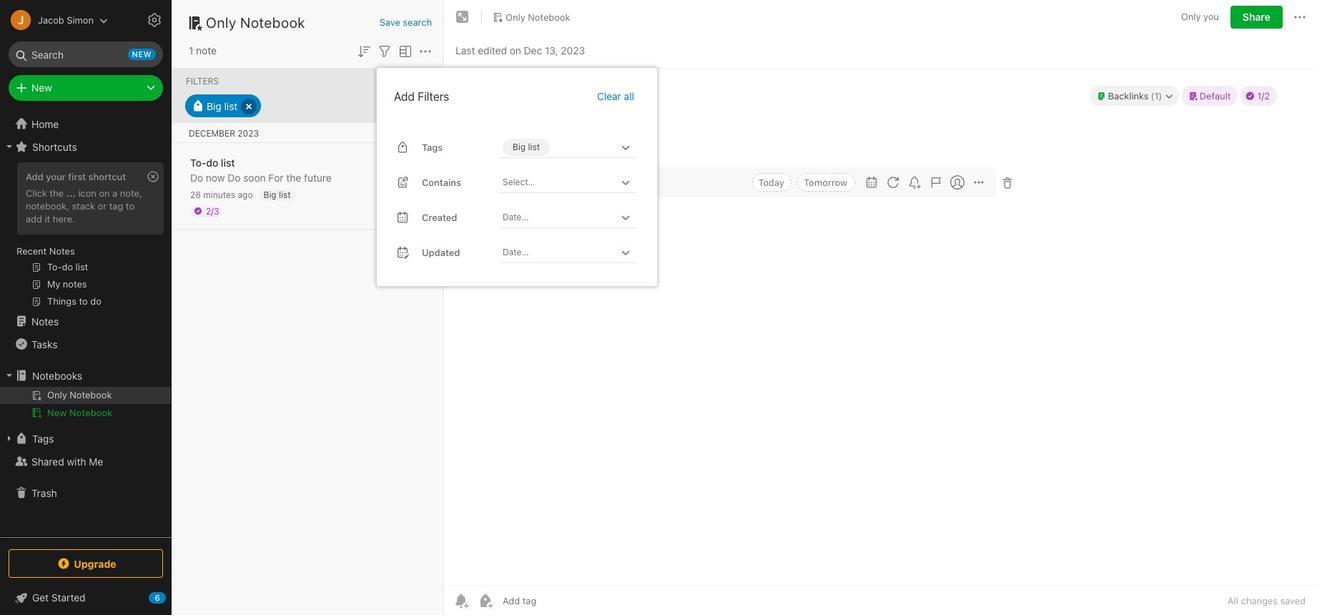 Task type: describe. For each thing, give the bounding box(es) containing it.
created
[[422, 211, 457, 223]]

save
[[380, 16, 400, 28]]

13,
[[545, 44, 558, 56]]

clear all button
[[596, 88, 636, 105]]

big inside field
[[513, 141, 526, 152]]

simon
[[67, 14, 94, 25]]

tasks
[[31, 338, 58, 350]]

last edited on dec 13, 2023
[[456, 44, 585, 56]]

new for new
[[31, 82, 52, 94]]

2023 inside note list element
[[238, 128, 259, 139]]

 input text field inside big list field
[[552, 137, 617, 157]]

1 vertical spatial more actions field
[[417, 41, 434, 60]]

save search button
[[380, 16, 432, 30]]

shortcuts
[[32, 141, 77, 153]]

 Date picker field
[[500, 242, 649, 263]]

new notebook
[[47, 407, 113, 418]]

get started
[[32, 592, 86, 604]]

note window element
[[444, 0, 1318, 615]]

shared with me
[[31, 455, 103, 467]]

updated
[[422, 246, 460, 258]]

home
[[31, 118, 59, 130]]

notebook for new notebook button
[[69, 407, 113, 418]]

notebook inside note list element
[[240, 14, 305, 31]]

share button
[[1231, 6, 1283, 29]]

shortcut
[[88, 171, 126, 182]]

new
[[132, 49, 152, 59]]

jacob
[[38, 14, 64, 25]]

list inside to-do list do now do soon for the future
[[221, 156, 235, 168]]

2 vertical spatial big list
[[264, 189, 291, 200]]

add for add your first shortcut
[[26, 171, 43, 182]]

trash
[[31, 487, 57, 499]]

list down 'for'
[[279, 189, 291, 200]]

expand notebooks image
[[4, 370, 15, 381]]

you
[[1204, 11, 1219, 22]]

Add tag field
[[501, 594, 609, 607]]

1
[[189, 44, 193, 57]]

28
[[190, 189, 201, 200]]

for
[[269, 171, 284, 183]]

more actions image
[[1292, 9, 1309, 26]]

saved
[[1281, 595, 1306, 607]]

only you
[[1181, 11, 1219, 22]]

only inside 'button'
[[506, 11, 525, 23]]

add a reminder image
[[453, 592, 470, 609]]

on inside note window "element"
[[510, 44, 521, 56]]

shared
[[31, 455, 64, 467]]

icon
[[78, 187, 96, 199]]

get
[[32, 592, 49, 604]]

soon
[[243, 171, 266, 183]]

more actions image
[[417, 43, 434, 60]]

2 do from the left
[[228, 171, 241, 183]]

new notebook button
[[0, 404, 171, 421]]

to
[[126, 200, 135, 212]]

upgrade button
[[9, 549, 163, 578]]

december 2023
[[189, 128, 259, 139]]

list up december 2023
[[224, 100, 238, 112]]

Note Editor text field
[[444, 69, 1318, 586]]

tags button
[[0, 427, 171, 450]]

shortcuts button
[[0, 135, 171, 158]]

recent notes
[[16, 245, 75, 257]]

click
[[26, 187, 47, 199]]

with
[[67, 455, 86, 467]]

2/3
[[206, 206, 219, 216]]

new button
[[9, 75, 163, 101]]

me
[[89, 455, 103, 467]]

to-
[[190, 156, 206, 168]]

dec
[[524, 44, 542, 56]]

clear all
[[597, 90, 634, 102]]

 Date picker field
[[500, 207, 649, 228]]

add filters
[[394, 90, 449, 103]]

Search text field
[[19, 41, 153, 67]]

View options field
[[393, 41, 414, 60]]

only notebook inside note list element
[[206, 14, 305, 31]]

big list button inside note list element
[[185, 94, 261, 117]]

tree containing home
[[0, 112, 172, 536]]

click the ...
[[26, 187, 76, 199]]

click to collapse image
[[166, 589, 177, 606]]

do
[[206, 156, 218, 168]]

date… for created
[[503, 212, 529, 222]]

on inside icon on a note, notebook, stack or tag to add it here.
[[99, 187, 110, 199]]

note list element
[[172, 0, 444, 615]]

only inside note list element
[[206, 14, 237, 31]]

upgrade
[[74, 558, 116, 570]]

add
[[26, 213, 42, 224]]

note,
[[120, 187, 142, 199]]

cell inside tree
[[0, 387, 171, 404]]



Task type: locate. For each thing, give the bounding box(es) containing it.
expand note image
[[454, 9, 471, 26]]

on left a
[[99, 187, 110, 199]]

clear
[[597, 90, 621, 102]]

date… down contains field
[[503, 212, 529, 222]]

2023 right december
[[238, 128, 259, 139]]

Help and Learning task checklist field
[[0, 587, 172, 609]]

big list down 'for'
[[264, 189, 291, 200]]

1 vertical spatial add
[[26, 171, 43, 182]]

2 vertical spatial big
[[264, 189, 277, 200]]

new for new notebook
[[47, 407, 67, 418]]

date… inside  date picker field
[[503, 212, 529, 222]]

28 minutes ago
[[190, 189, 253, 200]]

0 horizontal spatial the
[[50, 187, 64, 199]]

0 vertical spatial add
[[394, 90, 415, 103]]

list right do
[[221, 156, 235, 168]]

future
[[304, 171, 332, 183]]

now
[[206, 171, 225, 183]]

all
[[624, 90, 634, 102]]

add tag image
[[477, 592, 494, 609]]

all
[[1228, 595, 1239, 607]]

expand tags image
[[4, 433, 15, 444]]

the inside group
[[50, 187, 64, 199]]

share
[[1243, 11, 1271, 23]]

new down notebooks
[[47, 407, 67, 418]]

notes inside group
[[49, 245, 75, 257]]

0 vertical spatial date…
[[503, 212, 529, 222]]

new inside popup button
[[31, 82, 52, 94]]

the inside to-do list do now do soon for the future
[[286, 171, 301, 183]]

2023 inside note window "element"
[[561, 44, 585, 56]]

group
[[0, 158, 171, 315]]

save search
[[380, 16, 432, 28]]

notes
[[49, 245, 75, 257], [31, 315, 59, 327]]

1 horizontal spatial add
[[394, 90, 415, 103]]

big
[[207, 100, 222, 112], [513, 141, 526, 152], [264, 189, 277, 200]]

the
[[286, 171, 301, 183], [50, 187, 64, 199]]

Add filters field
[[376, 41, 393, 60]]

cell
[[0, 387, 171, 404]]

filters down more actions image
[[418, 90, 449, 103]]

ago
[[238, 189, 253, 200]]

filters down 1 note
[[186, 76, 219, 87]]

0 vertical spatial more actions field
[[1292, 6, 1309, 29]]

1 date… from the top
[[503, 212, 529, 222]]

new up home
[[31, 82, 52, 94]]

0 horizontal spatial on
[[99, 187, 110, 199]]

minutes
[[203, 189, 235, 200]]

on
[[510, 44, 521, 56], [99, 187, 110, 199]]

do
[[190, 171, 203, 183], [228, 171, 241, 183]]

only notebook button
[[488, 7, 575, 27]]

1 vertical spatial date…
[[503, 247, 529, 257]]

to-do list do now do soon for the future
[[190, 156, 332, 183]]

jacob simon
[[38, 14, 94, 25]]

big up contains field
[[513, 141, 526, 152]]

add filters image
[[376, 43, 393, 60]]

notes right "recent"
[[49, 245, 75, 257]]

 input text field up contains field
[[552, 137, 617, 157]]

0 vertical spatial filters
[[186, 76, 219, 87]]

only up last edited on dec 13, 2023
[[506, 11, 525, 23]]

1 horizontal spatial more actions field
[[1292, 6, 1309, 29]]

big list
[[207, 100, 238, 112], [513, 141, 540, 152], [264, 189, 291, 200]]

changes
[[1241, 595, 1278, 607]]

big up december
[[207, 100, 222, 112]]

tasks button
[[0, 333, 171, 355]]

notebook inside 'button'
[[528, 11, 570, 23]]

filters
[[186, 76, 219, 87], [418, 90, 449, 103]]

1 vertical spatial  input text field
[[501, 172, 617, 192]]

0 horizontal spatial only notebook
[[206, 14, 305, 31]]

0 horizontal spatial big list
[[207, 100, 238, 112]]

notebooks link
[[0, 364, 171, 387]]

the left "..."
[[50, 187, 64, 199]]

icon on a note, notebook, stack or tag to add it here.
[[26, 187, 142, 224]]

 input text field down big list field
[[501, 172, 617, 192]]

new
[[31, 82, 52, 94], [47, 407, 67, 418]]

shared with me link
[[0, 450, 171, 473]]

2 horizontal spatial only
[[1181, 11, 1201, 22]]

6
[[155, 593, 160, 602]]

only notebook inside 'button'
[[506, 11, 570, 23]]

only notebook
[[506, 11, 570, 23], [206, 14, 305, 31]]

big list button inside field
[[503, 139, 550, 156]]

add down view options "field"
[[394, 90, 415, 103]]

more actions field right 'share' button
[[1292, 6, 1309, 29]]

0 horizontal spatial more actions field
[[417, 41, 434, 60]]

Sort options field
[[355, 41, 373, 60]]

0 horizontal spatial filters
[[186, 76, 219, 87]]

only notebook up dec
[[506, 11, 570, 23]]

1 vertical spatial notes
[[31, 315, 59, 327]]

2023 right 13,
[[561, 44, 585, 56]]

more actions field right view options "field"
[[417, 41, 434, 60]]

contains
[[422, 176, 461, 188]]

1 vertical spatial tags
[[32, 432, 54, 445]]

a
[[112, 187, 117, 199]]

the right 'for'
[[286, 171, 301, 183]]

only up note
[[206, 14, 237, 31]]

0 vertical spatial  input text field
[[552, 137, 617, 157]]

1 vertical spatial on
[[99, 187, 110, 199]]

do down to-
[[190, 171, 203, 183]]

edited
[[478, 44, 507, 56]]

add inside group
[[26, 171, 43, 182]]

date… down  date picker field at the top left of page
[[503, 247, 529, 257]]

1 horizontal spatial notebook
[[240, 14, 305, 31]]

only notebook up note
[[206, 14, 305, 31]]

add for add filters
[[394, 90, 415, 103]]

0 horizontal spatial tags
[[32, 432, 54, 445]]

notebook
[[528, 11, 570, 23], [240, 14, 305, 31], [69, 407, 113, 418]]

trash link
[[0, 481, 171, 504]]

home link
[[0, 112, 172, 135]]

note
[[196, 44, 217, 57]]

notebooks
[[32, 369, 82, 382]]

1 vertical spatial big
[[513, 141, 526, 152]]

add your first shortcut
[[26, 171, 126, 182]]

big list inside field
[[513, 141, 540, 152]]

here.
[[53, 213, 75, 224]]

it
[[45, 213, 50, 224]]

0 horizontal spatial add
[[26, 171, 43, 182]]

0 horizontal spatial only
[[206, 14, 237, 31]]

list inside field
[[528, 141, 540, 152]]

notebook,
[[26, 200, 69, 212]]

0 horizontal spatial big
[[207, 100, 222, 112]]

1 horizontal spatial big list button
[[503, 139, 550, 156]]

big down 'for'
[[264, 189, 277, 200]]

1 note
[[189, 44, 217, 57]]

tree
[[0, 112, 172, 536]]

 input text field
[[552, 137, 617, 157], [501, 172, 617, 192]]

date… for updated
[[503, 247, 529, 257]]

1 horizontal spatial filters
[[418, 90, 449, 103]]

first
[[68, 171, 86, 182]]

1 horizontal spatial only
[[506, 11, 525, 23]]

big list button up contains field
[[503, 139, 550, 156]]

1 vertical spatial the
[[50, 187, 64, 199]]

tags inside tags "button"
[[32, 432, 54, 445]]

1 vertical spatial big list button
[[503, 139, 550, 156]]

1 horizontal spatial on
[[510, 44, 521, 56]]

1 do from the left
[[190, 171, 203, 183]]

2 horizontal spatial big list
[[513, 141, 540, 152]]

1 horizontal spatial big
[[264, 189, 277, 200]]

...
[[66, 187, 76, 199]]

big list button up december 2023
[[185, 94, 261, 117]]

tag
[[109, 200, 123, 212]]

tags
[[422, 141, 443, 153], [32, 432, 54, 445]]

big list up contains field
[[513, 141, 540, 152]]

0 vertical spatial big list
[[207, 100, 238, 112]]

new inside button
[[47, 407, 67, 418]]

add
[[394, 90, 415, 103], [26, 171, 43, 182]]

do right now at the left of page
[[228, 171, 241, 183]]

search
[[403, 16, 432, 28]]

1 horizontal spatial the
[[286, 171, 301, 183]]

new search field
[[19, 41, 156, 67]]

tags up 'contains'
[[422, 141, 443, 153]]

notebook for only notebook 'button'
[[528, 11, 570, 23]]

1 horizontal spatial 2023
[[561, 44, 585, 56]]

december
[[189, 128, 235, 139]]

your
[[46, 171, 66, 182]]

recent
[[16, 245, 47, 257]]

settings image
[[146, 11, 163, 29]]

1 vertical spatial big list
[[513, 141, 540, 152]]

0 horizontal spatial big list button
[[185, 94, 261, 117]]

last
[[456, 44, 475, 56]]

0 vertical spatial big
[[207, 100, 222, 112]]

More actions field
[[1292, 6, 1309, 29], [417, 41, 434, 60]]

2023
[[561, 44, 585, 56], [238, 128, 259, 139]]

0 vertical spatial 2023
[[561, 44, 585, 56]]

only left you at the top right
[[1181, 11, 1201, 22]]

Account field
[[0, 6, 108, 34]]

big list up december 2023
[[207, 100, 238, 112]]

0 vertical spatial on
[[510, 44, 521, 56]]

2 horizontal spatial notebook
[[528, 11, 570, 23]]

1 vertical spatial filters
[[418, 90, 449, 103]]

Contains field
[[500, 172, 636, 193]]

new notebook group
[[0, 387, 171, 427]]

0 vertical spatial notes
[[49, 245, 75, 257]]

1 horizontal spatial do
[[228, 171, 241, 183]]

group containing add your first shortcut
[[0, 158, 171, 315]]

list up contains field
[[528, 141, 540, 152]]

all changes saved
[[1228, 595, 1306, 607]]

2 date… from the top
[[503, 247, 529, 257]]

0 horizontal spatial do
[[190, 171, 203, 183]]

notes up tasks
[[31, 315, 59, 327]]

Tags field
[[500, 137, 636, 158]]

stack
[[72, 200, 95, 212]]

date… inside field
[[503, 247, 529, 257]]

notes link
[[0, 310, 171, 333]]

1 vertical spatial new
[[47, 407, 67, 418]]

1 horizontal spatial tags
[[422, 141, 443, 153]]

0 horizontal spatial notebook
[[69, 407, 113, 418]]

list
[[224, 100, 238, 112], [528, 141, 540, 152], [221, 156, 235, 168], [279, 189, 291, 200]]

1 vertical spatial 2023
[[238, 128, 259, 139]]

2 horizontal spatial big
[[513, 141, 526, 152]]

0 vertical spatial big list button
[[185, 94, 261, 117]]

only
[[1181, 11, 1201, 22], [506, 11, 525, 23], [206, 14, 237, 31]]

add up click
[[26, 171, 43, 182]]

0 vertical spatial the
[[286, 171, 301, 183]]

notebook inside button
[[69, 407, 113, 418]]

 input text field inside contains field
[[501, 172, 617, 192]]

0 vertical spatial new
[[31, 82, 52, 94]]

1 horizontal spatial only notebook
[[506, 11, 570, 23]]

started
[[51, 592, 86, 604]]

on left dec
[[510, 44, 521, 56]]

0 vertical spatial tags
[[422, 141, 443, 153]]

or
[[98, 200, 107, 212]]

tags up shared
[[32, 432, 54, 445]]

0 horizontal spatial 2023
[[238, 128, 259, 139]]

filters inside note list element
[[186, 76, 219, 87]]

1 horizontal spatial big list
[[264, 189, 291, 200]]

date…
[[503, 212, 529, 222], [503, 247, 529, 257]]



Task type: vqa. For each thing, say whether or not it's contained in the screenshot.
Created Date…
yes



